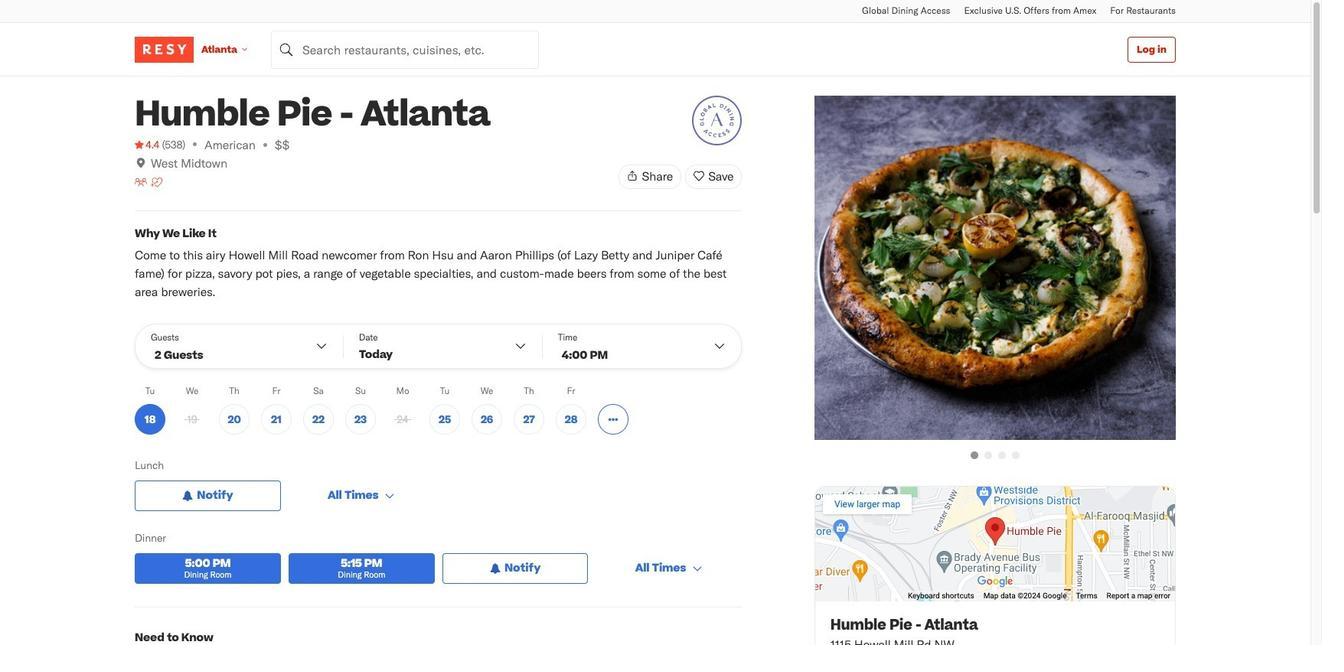 Task type: locate. For each thing, give the bounding box(es) containing it.
4.4 out of 5 stars image
[[135, 137, 160, 152]]

Search restaurants, cuisines, etc. text field
[[271, 30, 539, 69]]

None field
[[271, 30, 539, 69]]



